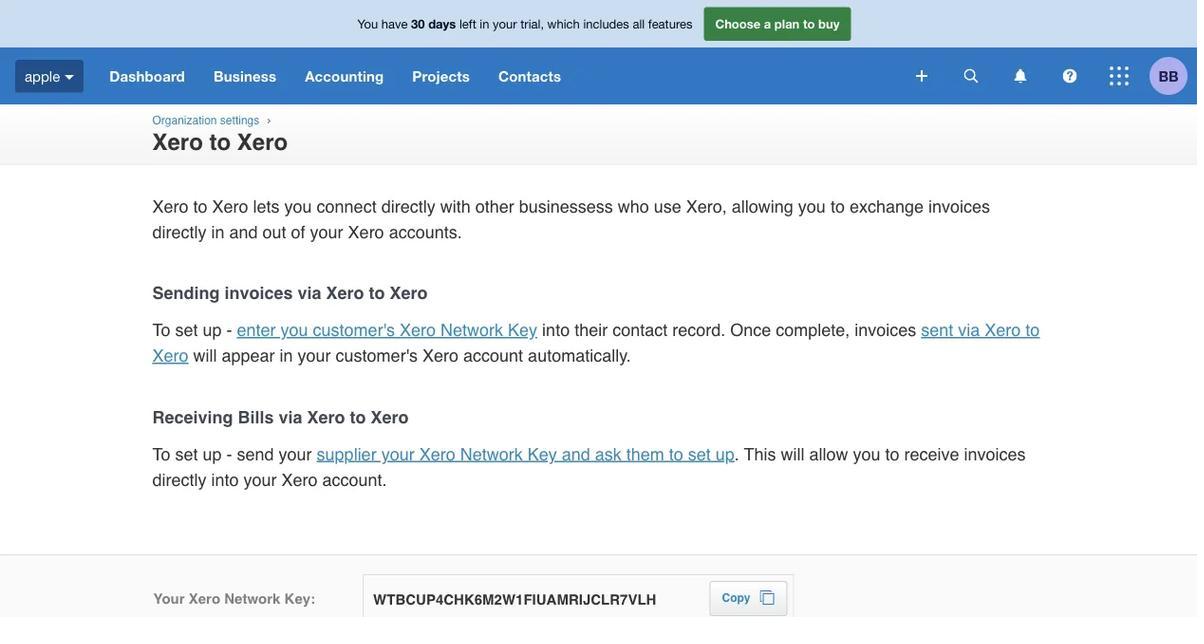 Task type: describe. For each thing, give the bounding box(es) containing it.
your inside the xero to xero lets you connect directly with other businessess who use xero,             allowing you to exchange invoices directly in and out of your xero accounts.
[[310, 222, 343, 242]]

contact
[[613, 321, 668, 340]]

apple button
[[0, 47, 95, 104]]

a
[[764, 16, 771, 31]]

account
[[463, 346, 523, 366]]

accounts.
[[389, 222, 462, 242]]

xero to xero
[[152, 129, 288, 155]]

to for to set up - enter you customer's xero network key into their contact record. once complete, invoices
[[152, 321, 170, 340]]

- for enter
[[227, 321, 232, 340]]

you
[[358, 16, 378, 31]]

allowing
[[732, 197, 794, 216]]

who
[[618, 197, 649, 216]]

complete,
[[776, 321, 850, 340]]

up for send
[[203, 445, 222, 464]]

1 vertical spatial directly
[[152, 222, 207, 242]]

you up of
[[284, 197, 312, 216]]

accounting button
[[291, 47, 398, 104]]

left
[[459, 16, 476, 31]]

other
[[475, 197, 514, 216]]

2 vertical spatial in
[[280, 346, 293, 366]]

set left '.'
[[688, 445, 711, 464]]

via for sending invoices via xero to xero
[[298, 283, 321, 303]]

connect
[[317, 197, 377, 216]]

their
[[575, 321, 608, 340]]

- for send
[[227, 445, 232, 464]]

copy
[[722, 592, 751, 605]]

xero to xero lets you connect directly with other businessess who use xero,             allowing you to exchange invoices directly in and out of your xero accounts.
[[152, 197, 990, 242]]

send
[[237, 445, 274, 464]]

enter you customer's xero network key link
[[237, 321, 538, 340]]

this
[[744, 445, 776, 464]]

bb button
[[1150, 47, 1197, 104]]

dashboard link
[[95, 47, 199, 104]]

sending invoices via xero to xero
[[152, 283, 428, 303]]

appear
[[222, 346, 275, 366]]

enter
[[237, 321, 276, 340]]

businessess
[[519, 197, 613, 216]]

organization settings
[[152, 114, 259, 127]]

settings
[[220, 114, 259, 127]]

to inside banner
[[803, 16, 815, 31]]

up left "this"
[[716, 445, 735, 464]]

1 vertical spatial network
[[460, 445, 523, 464]]

bb
[[1159, 67, 1179, 85]]

2 vertical spatial network
[[224, 591, 281, 607]]

you have 30 days left in your trial, which includes all features
[[358, 16, 693, 31]]

plan
[[775, 16, 800, 31]]

contacts button
[[484, 47, 576, 104]]

of
[[291, 222, 305, 242]]

with
[[440, 197, 471, 216]]

them
[[626, 445, 664, 464]]

set for to set up - send your supplier your xero network key and ask them to set up
[[175, 445, 198, 464]]

you down sending invoices via xero to xero
[[281, 321, 308, 340]]

and inside the xero to xero lets you connect directly with other businessess who use xero,             allowing you to exchange invoices directly in and out of your xero accounts.
[[229, 222, 258, 242]]

have
[[382, 16, 408, 31]]

business
[[214, 67, 276, 85]]

svg image
[[65, 75, 74, 80]]

organization
[[152, 114, 217, 127]]

in inside the xero to xero lets you connect directly with other businessess who use xero,             allowing you to exchange invoices directly in and out of your xero accounts.
[[211, 222, 225, 242]]

automatically.
[[528, 346, 631, 366]]

projects button
[[398, 47, 484, 104]]

projects
[[412, 67, 470, 85]]

allow
[[809, 445, 848, 464]]

xero,
[[686, 197, 727, 216]]

invoices inside .             this will allow you to receive invoices directly into your xero account.
[[964, 445, 1026, 464]]

sending
[[152, 283, 220, 303]]

receiving bills via xero to xero
[[152, 407, 409, 427]]

includes
[[583, 16, 629, 31]]

you inside .             this will allow you to receive invoices directly into your xero account.
[[853, 445, 881, 464]]

receive
[[904, 445, 960, 464]]

key:
[[284, 591, 315, 607]]

supplier your xero network key and ask them to set up link
[[317, 445, 735, 464]]

exchange
[[850, 197, 924, 216]]

30
[[411, 16, 425, 31]]

buy
[[819, 16, 840, 31]]



Task type: locate. For each thing, give the bounding box(es) containing it.
bills
[[238, 407, 274, 427]]

invoices
[[929, 197, 990, 216], [225, 283, 293, 303], [855, 321, 917, 340], [964, 445, 1026, 464]]

to set up - send your supplier your xero network key and ask them to set up
[[152, 445, 735, 464]]

navigation
[[95, 47, 903, 104]]

customer's down "enter you customer's xero network key" link
[[336, 346, 418, 366]]

in right appear
[[280, 346, 293, 366]]

up left enter
[[203, 321, 222, 340]]

out
[[263, 222, 286, 242]]

via for receiving bills via xero to xero
[[279, 407, 302, 427]]

will left appear
[[193, 346, 217, 366]]

via right sent
[[958, 321, 980, 340]]

features
[[648, 16, 693, 31]]

your
[[153, 591, 185, 607]]

contacts
[[498, 67, 561, 85]]

2 - from the top
[[227, 445, 232, 464]]

0 horizontal spatial and
[[229, 222, 258, 242]]

1 horizontal spatial into
[[542, 321, 570, 340]]

up for enter
[[203, 321, 222, 340]]

0 horizontal spatial into
[[211, 470, 239, 490]]

directly down receiving
[[152, 470, 207, 490]]

1 - from the top
[[227, 321, 232, 340]]

network
[[441, 321, 503, 340], [460, 445, 523, 464], [224, 591, 281, 607]]

to down sending
[[152, 321, 170, 340]]

up
[[203, 321, 222, 340], [203, 445, 222, 464], [716, 445, 735, 464]]

to
[[803, 16, 815, 31], [209, 129, 231, 155], [193, 197, 208, 216], [831, 197, 845, 216], [369, 283, 385, 303], [1026, 321, 1040, 340], [350, 407, 366, 427], [669, 445, 683, 464], [885, 445, 900, 464]]

in
[[480, 16, 489, 31], [211, 222, 225, 242], [280, 346, 293, 366]]

1 vertical spatial -
[[227, 445, 232, 464]]

your inside .             this will allow you to receive invoices directly into your xero account.
[[244, 470, 277, 490]]

to inside sent via xero to xero
[[1026, 321, 1040, 340]]

sent via xero to xero link
[[152, 321, 1040, 366]]

set for to set up - enter you customer's xero network key into their contact record. once complete, invoices
[[175, 321, 198, 340]]

accounting
[[305, 67, 384, 85]]

.
[[735, 445, 740, 464]]

invoices up enter
[[225, 283, 293, 303]]

0 vertical spatial and
[[229, 222, 258, 242]]

invoices inside the xero to xero lets you connect directly with other businessess who use xero,             allowing you to exchange invoices directly in and out of your xero accounts.
[[929, 197, 990, 216]]

customer's
[[313, 321, 395, 340], [336, 346, 418, 366]]

your left 'trial,'
[[493, 16, 517, 31]]

to down receiving
[[152, 445, 170, 464]]

to inside .             this will allow you to receive invoices directly into your xero account.
[[885, 445, 900, 464]]

navigation containing dashboard
[[95, 47, 903, 104]]

1 vertical spatial via
[[958, 321, 980, 340]]

via
[[298, 283, 321, 303], [958, 321, 980, 340], [279, 407, 302, 427]]

1 to from the top
[[152, 321, 170, 340]]

your xero network key:
[[153, 591, 315, 607]]

trial,
[[521, 16, 544, 31]]

to set up - enter you customer's xero network key into their contact record. once complete, invoices
[[152, 321, 921, 340]]

xero
[[152, 129, 203, 155], [237, 129, 288, 155], [152, 197, 189, 216], [212, 197, 248, 216], [348, 222, 384, 242], [326, 283, 364, 303], [390, 283, 428, 303], [400, 321, 436, 340], [985, 321, 1021, 340], [152, 346, 189, 366], [423, 346, 459, 366], [307, 407, 345, 427], [371, 407, 409, 427], [419, 445, 455, 464], [282, 470, 318, 490], [189, 591, 220, 607]]

use
[[654, 197, 682, 216]]

key left ask
[[528, 445, 557, 464]]

your right appear
[[298, 346, 331, 366]]

2 vertical spatial via
[[279, 407, 302, 427]]

organization settings link
[[152, 114, 259, 127]]

set down receiving
[[175, 445, 198, 464]]

invoices right receive
[[964, 445, 1026, 464]]

account.
[[322, 470, 387, 490]]

to
[[152, 321, 170, 340], [152, 445, 170, 464]]

1 vertical spatial customer's
[[336, 346, 418, 366]]

your
[[493, 16, 517, 31], [310, 222, 343, 242], [298, 346, 331, 366], [279, 445, 312, 464], [381, 445, 415, 464], [244, 470, 277, 490]]

1 horizontal spatial will
[[781, 445, 805, 464]]

1 vertical spatial into
[[211, 470, 239, 490]]

choose
[[715, 16, 761, 31]]

copy link
[[710, 581, 788, 616]]

svg image
[[1110, 66, 1129, 85], [964, 69, 978, 83], [1015, 69, 1027, 83], [1063, 69, 1077, 83], [916, 70, 928, 82]]

0 vertical spatial via
[[298, 283, 321, 303]]

2 vertical spatial directly
[[152, 470, 207, 490]]

2 to from the top
[[152, 445, 170, 464]]

in right left
[[480, 16, 489, 31]]

key up account
[[508, 321, 538, 340]]

apple
[[25, 68, 60, 84]]

0 vertical spatial key
[[508, 321, 538, 340]]

and left out
[[229, 222, 258, 242]]

you right allowing
[[798, 197, 826, 216]]

invoices left sent
[[855, 321, 917, 340]]

directly up sending
[[152, 222, 207, 242]]

navigation inside banner
[[95, 47, 903, 104]]

ask
[[595, 445, 622, 464]]

record.
[[672, 321, 726, 340]]

all
[[633, 16, 645, 31]]

and left ask
[[562, 445, 590, 464]]

0 vertical spatial customer's
[[313, 321, 395, 340]]

up down receiving
[[203, 445, 222, 464]]

0 vertical spatial directly
[[381, 197, 436, 216]]

0 vertical spatial in
[[480, 16, 489, 31]]

directly inside .             this will allow you to receive invoices directly into your xero account.
[[152, 470, 207, 490]]

1 vertical spatial key
[[528, 445, 557, 464]]

into
[[542, 321, 570, 340], [211, 470, 239, 490]]

0 vertical spatial into
[[542, 321, 570, 340]]

1 horizontal spatial in
[[280, 346, 293, 366]]

days
[[428, 16, 456, 31]]

2 horizontal spatial in
[[480, 16, 489, 31]]

will inside .             this will allow you to receive invoices directly into your xero account.
[[781, 445, 805, 464]]

directly
[[381, 197, 436, 216], [152, 222, 207, 242], [152, 470, 207, 490]]

banner
[[0, 0, 1197, 104]]

1 vertical spatial to
[[152, 445, 170, 464]]

invoices right exchange
[[929, 197, 990, 216]]

via inside sent via xero to xero
[[958, 321, 980, 340]]

will appear in your customer's xero account automatically.
[[189, 346, 631, 366]]

dashboard
[[109, 67, 185, 85]]

directly up accounts.
[[381, 197, 436, 216]]

0 vertical spatial -
[[227, 321, 232, 340]]

- left send
[[227, 445, 232, 464]]

0 horizontal spatial in
[[211, 222, 225, 242]]

you right allow
[[853, 445, 881, 464]]

wtbcup4chk6m2w1fiuamrijclr7vlh
[[373, 592, 657, 608]]

1 vertical spatial and
[[562, 445, 590, 464]]

key
[[508, 321, 538, 340], [528, 445, 557, 464]]

1 horizontal spatial and
[[562, 445, 590, 464]]

will right "this"
[[781, 445, 805, 464]]

will
[[193, 346, 217, 366], [781, 445, 805, 464]]

in left out
[[211, 222, 225, 242]]

you
[[284, 197, 312, 216], [798, 197, 826, 216], [281, 321, 308, 340], [853, 445, 881, 464]]

choose a plan to buy
[[715, 16, 840, 31]]

and
[[229, 222, 258, 242], [562, 445, 590, 464]]

once
[[730, 321, 771, 340]]

your right of
[[310, 222, 343, 242]]

lets
[[253, 197, 280, 216]]

your up "account."
[[381, 445, 415, 464]]

your down send
[[244, 470, 277, 490]]

set
[[175, 321, 198, 340], [175, 445, 198, 464], [688, 445, 711, 464]]

sent
[[921, 321, 954, 340]]

into up automatically.
[[542, 321, 570, 340]]

- left enter
[[227, 321, 232, 340]]

which
[[548, 16, 580, 31]]

1 vertical spatial in
[[211, 222, 225, 242]]

business button
[[199, 47, 291, 104]]

receiving
[[152, 407, 233, 427]]

sent via xero to xero
[[152, 321, 1040, 366]]

0 vertical spatial will
[[193, 346, 217, 366]]

into inside .             this will allow you to receive invoices directly into your xero account.
[[211, 470, 239, 490]]

to for to set up - send your supplier your xero network key and ask them to set up
[[152, 445, 170, 464]]

into down send
[[211, 470, 239, 490]]

0 vertical spatial to
[[152, 321, 170, 340]]

0 horizontal spatial will
[[193, 346, 217, 366]]

supplier
[[317, 445, 377, 464]]

.             this will allow you to receive invoices directly into your xero account.
[[152, 445, 1026, 490]]

1 vertical spatial will
[[781, 445, 805, 464]]

customer's up will appear in your customer's xero account automatically.
[[313, 321, 395, 340]]

0 vertical spatial network
[[441, 321, 503, 340]]

via right bills
[[279, 407, 302, 427]]

banner containing dashboard
[[0, 0, 1197, 104]]

via down of
[[298, 283, 321, 303]]

set down sending
[[175, 321, 198, 340]]

your right send
[[279, 445, 312, 464]]

xero inside .             this will allow you to receive invoices directly into your xero account.
[[282, 470, 318, 490]]



Task type: vqa. For each thing, say whether or not it's contained in the screenshot.
Office
no



